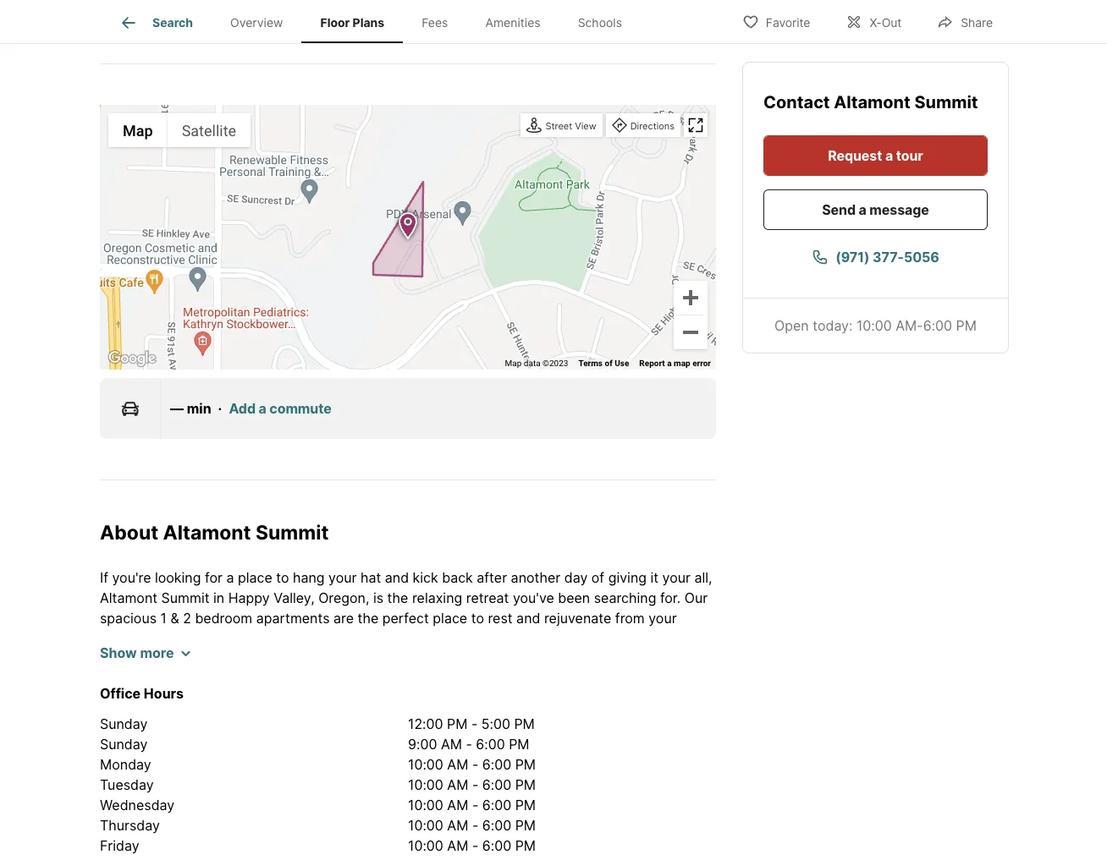 Task type: describe. For each thing, give the bounding box(es) containing it.
summit for contact altamont summit
[[915, 91, 978, 112]]

—
[[170, 401, 184, 418]]

10:00 for wednesday
[[408, 797, 443, 814]]

1 vertical spatial in
[[215, 631, 226, 648]]

overview tab
[[212, 3, 302, 43]]

(971) 377-5056
[[836, 248, 939, 265]]

report
[[639, 359, 665, 368]]

giving
[[608, 570, 647, 587]]

6:00 for wednesday
[[482, 797, 511, 814]]

summit inside if you're looking for a place to hang your hat and kick back after another day of giving it your all, altamont summit in happy valley, oregon, is the relaxing retreat you've been searching for. our spacious 1 & 2 bedroom apartments are the perfect place to rest and rejuvenate from your latest adventures in the great outdoors, at the office, or exploring all that happy valley has to offer. our luxury, pet-friendly community is packed with amenities centered around convenience and unparalleled services that help you maximize the potential of each day.
[[161, 590, 210, 607]]

message
[[870, 201, 929, 218]]

send a message button
[[763, 189, 988, 229]]

it
[[650, 570, 659, 587]]

rest
[[488, 610, 513, 627]]

10:00 am - 6:00 pm for friday
[[408, 838, 536, 855]]

you
[[328, 671, 351, 688]]

tour
[[896, 146, 923, 163]]

report a map error link
[[639, 359, 711, 368]]

terms of use link
[[578, 359, 629, 368]]

10:00 for monday
[[408, 757, 443, 774]]

your up for.
[[662, 570, 691, 587]]

min
[[187, 401, 211, 418]]

9:00
[[408, 736, 437, 753]]

today:
[[813, 317, 853, 334]]

at
[[357, 631, 369, 648]]

menu bar containing map
[[108, 114, 251, 147]]

am for friday
[[447, 838, 468, 855]]

if you're looking for a place to hang your hat and kick back after another day of giving it your all, altamont summit in happy valley, oregon, is the relaxing retreat you've been searching for. our spacious 1 & 2 bedroom apartments are the perfect place to rest and rejuvenate from your latest adventures in the great outdoors, at the office, or exploring all that happy valley has to offer. our luxury, pet-friendly community is packed with amenities centered around convenience and unparalleled services that help you maximize the potential of each day.
[[100, 570, 715, 688]]

0 horizontal spatial happy
[[228, 590, 270, 607]]

valley
[[614, 631, 652, 648]]

hang
[[293, 570, 325, 587]]

maximize
[[355, 671, 415, 688]]

rejuvenate
[[544, 610, 611, 627]]

terms
[[578, 359, 603, 368]]

altamont for contact
[[834, 91, 911, 112]]

request
[[828, 146, 882, 163]]

great
[[255, 631, 288, 648]]

am for thursday
[[447, 818, 468, 835]]

2
[[183, 610, 191, 627]]

2 horizontal spatial to
[[683, 631, 695, 648]]

10:00 am - 6:00 pm for monday
[[408, 757, 536, 774]]

searching
[[594, 590, 656, 607]]

12:00 pm - 5:00 pm
[[408, 716, 535, 733]]

©2023
[[543, 359, 568, 368]]

show more button
[[100, 643, 191, 664]]

favorite button
[[728, 4, 825, 39]]

fees tab
[[403, 3, 467, 43]]

map button
[[108, 114, 167, 147]]

all
[[522, 631, 536, 648]]

if
[[100, 570, 108, 587]]

1 vertical spatial of
[[592, 570, 604, 587]]

floor
[[320, 15, 350, 30]]

day.
[[555, 671, 581, 688]]

am for monday
[[447, 757, 468, 774]]

0 vertical spatial our
[[685, 590, 708, 607]]

10:00 for thursday
[[408, 818, 443, 835]]

sunday for 12:00 pm - 5:00 pm
[[100, 716, 148, 733]]

5:00
[[481, 716, 510, 733]]

send
[[822, 201, 856, 218]]

the up perfect
[[387, 590, 408, 607]]

10:00 am - 6:00 pm for thursday
[[408, 818, 536, 835]]

tuesday
[[100, 777, 154, 794]]

oregon,
[[318, 590, 369, 607]]

altamont for about
[[163, 522, 251, 545]]

1 vertical spatial is
[[364, 651, 374, 668]]

0 horizontal spatial to
[[276, 570, 289, 587]]

perfect
[[382, 610, 429, 627]]

out
[[882, 15, 902, 29]]

or
[[442, 631, 455, 648]]

directions button
[[607, 115, 679, 138]]

each
[[520, 671, 551, 688]]

open today: 10:00 am-6:00 pm
[[775, 317, 977, 334]]

a for map
[[667, 359, 672, 368]]

outdoors,
[[292, 631, 353, 648]]

show more
[[100, 645, 174, 662]]

friendly
[[237, 651, 285, 668]]

1
[[160, 610, 167, 627]]

satellite
[[182, 122, 236, 139]]

for
[[205, 570, 223, 587]]

(971)
[[836, 248, 870, 265]]

convenience
[[634, 651, 715, 668]]

6:00 for thursday
[[482, 818, 511, 835]]

x-out
[[870, 15, 902, 29]]

a inside if you're looking for a place to hang your hat and kick back after another day of giving it your all, altamont summit in happy valley, oregon, is the relaxing retreat you've been searching for. our spacious 1 & 2 bedroom apartments are the perfect place to rest and rejuvenate from your latest adventures in the great outdoors, at the office, or exploring all that happy valley has to offer. our luxury, pet-friendly community is packed with amenities centered around convenience and unparalleled services that help you maximize the potential of each day.
[[226, 570, 234, 587]]

map
[[674, 359, 690, 368]]

open
[[775, 317, 809, 334]]

1 vertical spatial our
[[137, 651, 160, 668]]

the down the with
[[418, 671, 439, 688]]

10:00 for tuesday
[[408, 777, 443, 794]]

1 vertical spatial and
[[516, 610, 540, 627]]

you've
[[513, 590, 554, 607]]

for.
[[660, 590, 681, 607]]

offer.
[[100, 651, 133, 668]]

show
[[100, 645, 137, 662]]

floor plans tab
[[302, 3, 403, 43]]

friday
[[100, 838, 139, 855]]

add a commute button
[[229, 399, 332, 419]]

contact
[[763, 91, 830, 112]]

after
[[477, 570, 507, 587]]

6:00 for tuesday
[[482, 777, 511, 794]]

request a tour
[[828, 146, 923, 163]]

0 horizontal spatial place
[[238, 570, 272, 587]]

(971) 377-5056 link
[[763, 236, 988, 277]]

overview
[[230, 15, 283, 30]]

summit for about altamont summit
[[256, 522, 329, 545]]

exploring
[[459, 631, 518, 648]]



Task type: vqa. For each thing, say whether or not it's contained in the screenshot.
Photo Of 210 Church St #1906, Charlotte, Nc 28202
no



Task type: locate. For each thing, give the bounding box(es) containing it.
data
[[524, 359, 541, 368]]

map
[[123, 122, 153, 139], [505, 359, 522, 368]]

is down hat
[[373, 590, 384, 607]]

a right send
[[859, 201, 867, 218]]

your up has on the right bottom
[[649, 610, 677, 627]]

2 10:00 am - 6:00 pm from the top
[[408, 777, 536, 794]]

share button
[[923, 4, 1007, 39]]

1 vertical spatial that
[[267, 671, 293, 688]]

map for map
[[123, 122, 153, 139]]

2 horizontal spatial altamont
[[834, 91, 911, 112]]

-
[[471, 716, 478, 733], [466, 736, 472, 753], [472, 757, 478, 774], [472, 777, 478, 794], [472, 797, 478, 814], [472, 818, 478, 835], [472, 838, 478, 855]]

map data ©2023
[[505, 359, 568, 368]]

0 vertical spatial in
[[213, 590, 224, 607]]

to right has on the right bottom
[[683, 631, 695, 648]]

1 horizontal spatial happy
[[569, 631, 611, 648]]

1 horizontal spatial summit
[[256, 522, 329, 545]]

3 10:00 am - 6:00 pm from the top
[[408, 797, 536, 814]]

1 vertical spatial summit
[[256, 522, 329, 545]]

in up bedroom
[[213, 590, 224, 607]]

1 vertical spatial sunday
[[100, 736, 148, 753]]

0 horizontal spatial map
[[123, 122, 153, 139]]

google image
[[104, 348, 160, 370]]

you're
[[112, 570, 151, 587]]

back
[[442, 570, 473, 587]]

1 vertical spatial place
[[433, 610, 467, 627]]

terms of use
[[578, 359, 629, 368]]

fees
[[422, 15, 448, 30]]

2 vertical spatial of
[[503, 671, 516, 688]]

street view button
[[523, 115, 601, 138]]

place right for
[[238, 570, 272, 587]]

with
[[428, 651, 456, 668]]

sunday down office
[[100, 716, 148, 733]]

map left satellite
[[123, 122, 153, 139]]

directions
[[630, 120, 675, 132]]

hat
[[361, 570, 381, 587]]

0 horizontal spatial our
[[137, 651, 160, 668]]

0 vertical spatial map
[[123, 122, 153, 139]]

0 vertical spatial and
[[385, 570, 409, 587]]

altamont inside if you're looking for a place to hang your hat and kick back after another day of giving it your all, altamont summit in happy valley, oregon, is the relaxing retreat you've been searching for. our spacious 1 & 2 bedroom apartments are the perfect place to rest and rejuvenate from your latest adventures in the great outdoors, at the office, or exploring all that happy valley has to offer. our luxury, pet-friendly community is packed with amenities centered around convenience and unparalleled services that help you maximize the potential of each day.
[[100, 590, 158, 607]]

contact altamont summit
[[763, 91, 978, 112]]

services
[[210, 671, 263, 688]]

a right for
[[226, 570, 234, 587]]

your up oregon,
[[328, 570, 357, 587]]

wednesday
[[100, 797, 175, 814]]

10:00 for friday
[[408, 838, 443, 855]]

0 vertical spatial place
[[238, 570, 272, 587]]

to left rest
[[471, 610, 484, 627]]

altamont up for
[[163, 522, 251, 545]]

9:00 am - 6:00 pm
[[408, 736, 530, 753]]

street
[[545, 120, 572, 132]]

1 horizontal spatial and
[[385, 570, 409, 587]]

2 sunday from the top
[[100, 736, 148, 753]]

summit up "tour"
[[915, 91, 978, 112]]

377-
[[873, 248, 904, 265]]

a for tour
[[885, 146, 893, 163]]

am for tuesday
[[447, 777, 468, 794]]

&
[[171, 610, 179, 627]]

10:00 am - 6:00 pm
[[408, 757, 536, 774], [408, 777, 536, 794], [408, 797, 536, 814], [408, 818, 536, 835], [408, 838, 536, 855]]

0 vertical spatial summit
[[915, 91, 978, 112]]

altamont up request a tour button
[[834, 91, 911, 112]]

our
[[685, 590, 708, 607], [137, 651, 160, 668]]

happy up bedroom
[[228, 590, 270, 607]]

bedroom
[[195, 610, 252, 627]]

0 vertical spatial that
[[540, 631, 565, 648]]

2 vertical spatial and
[[100, 671, 124, 688]]

spacious
[[100, 610, 157, 627]]

that down friendly
[[267, 671, 293, 688]]

am
[[441, 736, 462, 753], [447, 757, 468, 774], [447, 777, 468, 794], [447, 797, 468, 814], [447, 818, 468, 835], [447, 838, 468, 855]]

6:00 for monday
[[482, 757, 511, 774]]

10:00 am - 6:00 pm for wednesday
[[408, 797, 536, 814]]

schools tab
[[559, 3, 641, 43]]

of left each
[[503, 671, 516, 688]]

report a map error
[[639, 359, 711, 368]]

1 horizontal spatial altamont
[[163, 522, 251, 545]]

amenities tab
[[467, 3, 559, 43]]

12:00
[[408, 716, 443, 733]]

our down all,
[[685, 590, 708, 607]]

unparalleled
[[128, 671, 206, 688]]

— min · add a commute
[[170, 401, 332, 418]]

looking
[[155, 570, 201, 587]]

x-
[[870, 15, 882, 29]]

about altamont summit
[[100, 522, 329, 545]]

schools
[[578, 15, 622, 30]]

that up centered
[[540, 631, 565, 648]]

6:00
[[923, 317, 952, 334], [476, 736, 505, 753], [482, 757, 511, 774], [482, 777, 511, 794], [482, 797, 511, 814], [482, 818, 511, 835], [482, 838, 511, 855]]

amenities
[[460, 651, 521, 668]]

map left data
[[505, 359, 522, 368]]

0 horizontal spatial and
[[100, 671, 124, 688]]

0 horizontal spatial summit
[[161, 590, 210, 607]]

and down offer.
[[100, 671, 124, 688]]

1 horizontal spatial that
[[540, 631, 565, 648]]

are
[[333, 610, 354, 627]]

1 horizontal spatial place
[[433, 610, 467, 627]]

1 10:00 am - 6:00 pm from the top
[[408, 757, 536, 774]]

street view
[[545, 120, 596, 132]]

favorite
[[766, 15, 810, 29]]

altamont up spacious
[[100, 590, 158, 607]]

0 vertical spatial sunday
[[100, 716, 148, 733]]

office,
[[398, 631, 438, 648]]

6:00 for friday
[[482, 838, 511, 855]]

0 horizontal spatial altamont
[[100, 590, 158, 607]]

packed
[[378, 651, 425, 668]]

latest
[[100, 631, 135, 648]]

0 vertical spatial altamont
[[834, 91, 911, 112]]

search
[[152, 15, 193, 30]]

apartments
[[256, 610, 330, 627]]

0 vertical spatial is
[[373, 590, 384, 607]]

our up unparalleled
[[137, 651, 160, 668]]

2 vertical spatial to
[[683, 631, 695, 648]]

1 vertical spatial altamont
[[163, 522, 251, 545]]

of left use
[[605, 359, 613, 368]]

satellite button
[[167, 114, 251, 147]]

place
[[238, 570, 272, 587], [433, 610, 467, 627]]

share
[[961, 15, 993, 29]]

6:00 for sunday
[[476, 736, 505, 753]]

1 vertical spatial map
[[505, 359, 522, 368]]

more
[[140, 645, 174, 662]]

day
[[564, 570, 588, 587]]

10:00
[[857, 317, 892, 334], [408, 757, 443, 774], [408, 777, 443, 794], [408, 797, 443, 814], [408, 818, 443, 835], [408, 838, 443, 855]]

am for sunday
[[441, 736, 462, 753]]

2 horizontal spatial and
[[516, 610, 540, 627]]

to
[[276, 570, 289, 587], [471, 610, 484, 627], [683, 631, 695, 648]]

your
[[328, 570, 357, 587], [662, 570, 691, 587], [649, 610, 677, 627]]

1 horizontal spatial map
[[505, 359, 522, 368]]

2 vertical spatial summit
[[161, 590, 210, 607]]

around
[[586, 651, 631, 668]]

view
[[575, 120, 596, 132]]

sunday for 9:00 am - 6:00 pm
[[100, 736, 148, 753]]

0 vertical spatial to
[[276, 570, 289, 587]]

1 horizontal spatial to
[[471, 610, 484, 627]]

adventures
[[139, 631, 211, 648]]

1 vertical spatial happy
[[569, 631, 611, 648]]

sunday up monday at the bottom of page
[[100, 736, 148, 753]]

of right 'day'
[[592, 570, 604, 587]]

tab list containing search
[[100, 0, 654, 43]]

amenities
[[485, 15, 541, 30]]

hours
[[144, 686, 184, 703]]

in down bedroom
[[215, 631, 226, 648]]

request a tour button
[[763, 135, 988, 175]]

and right hat
[[385, 570, 409, 587]]

the right at
[[373, 631, 394, 648]]

a left "tour"
[[885, 146, 893, 163]]

map region
[[0, 83, 856, 516]]

floor plans
[[320, 15, 384, 30]]

thursday
[[100, 818, 160, 835]]

a left map
[[667, 359, 672, 368]]

summit up hang
[[256, 522, 329, 545]]

menu bar
[[108, 114, 251, 147]]

kick
[[413, 570, 438, 587]]

0 horizontal spatial that
[[267, 671, 293, 688]]

office
[[100, 686, 141, 703]]

a for message
[[859, 201, 867, 218]]

5 10:00 am - 6:00 pm from the top
[[408, 838, 536, 855]]

summit up 2
[[161, 590, 210, 607]]

2 vertical spatial altamont
[[100, 590, 158, 607]]

is down at
[[364, 651, 374, 668]]

10:00 am - 6:00 pm for tuesday
[[408, 777, 536, 794]]

help
[[296, 671, 324, 688]]

relaxing
[[412, 590, 462, 607]]

the up pet-
[[230, 631, 251, 648]]

map inside "popup button"
[[123, 122, 153, 139]]

community
[[289, 651, 360, 668]]

use
[[615, 359, 629, 368]]

2 horizontal spatial summit
[[915, 91, 978, 112]]

tab list
[[100, 0, 654, 43]]

and up all
[[516, 610, 540, 627]]

·
[[218, 401, 222, 418]]

1 sunday from the top
[[100, 716, 148, 733]]

0 vertical spatial happy
[[228, 590, 270, 607]]

1 vertical spatial to
[[471, 610, 484, 627]]

4 10:00 am - 6:00 pm from the top
[[408, 818, 536, 835]]

search link
[[119, 13, 193, 33]]

happy down rejuvenate
[[569, 631, 611, 648]]

0 vertical spatial of
[[605, 359, 613, 368]]

to up valley,
[[276, 570, 289, 587]]

the up at
[[358, 610, 379, 627]]

pet-
[[210, 651, 237, 668]]

of
[[605, 359, 613, 368], [592, 570, 604, 587], [503, 671, 516, 688]]

1 horizontal spatial our
[[685, 590, 708, 607]]

am for wednesday
[[447, 797, 468, 814]]

add
[[229, 401, 256, 418]]

place up or
[[433, 610, 467, 627]]

map for map data ©2023
[[505, 359, 522, 368]]

a right add
[[259, 401, 266, 418]]



